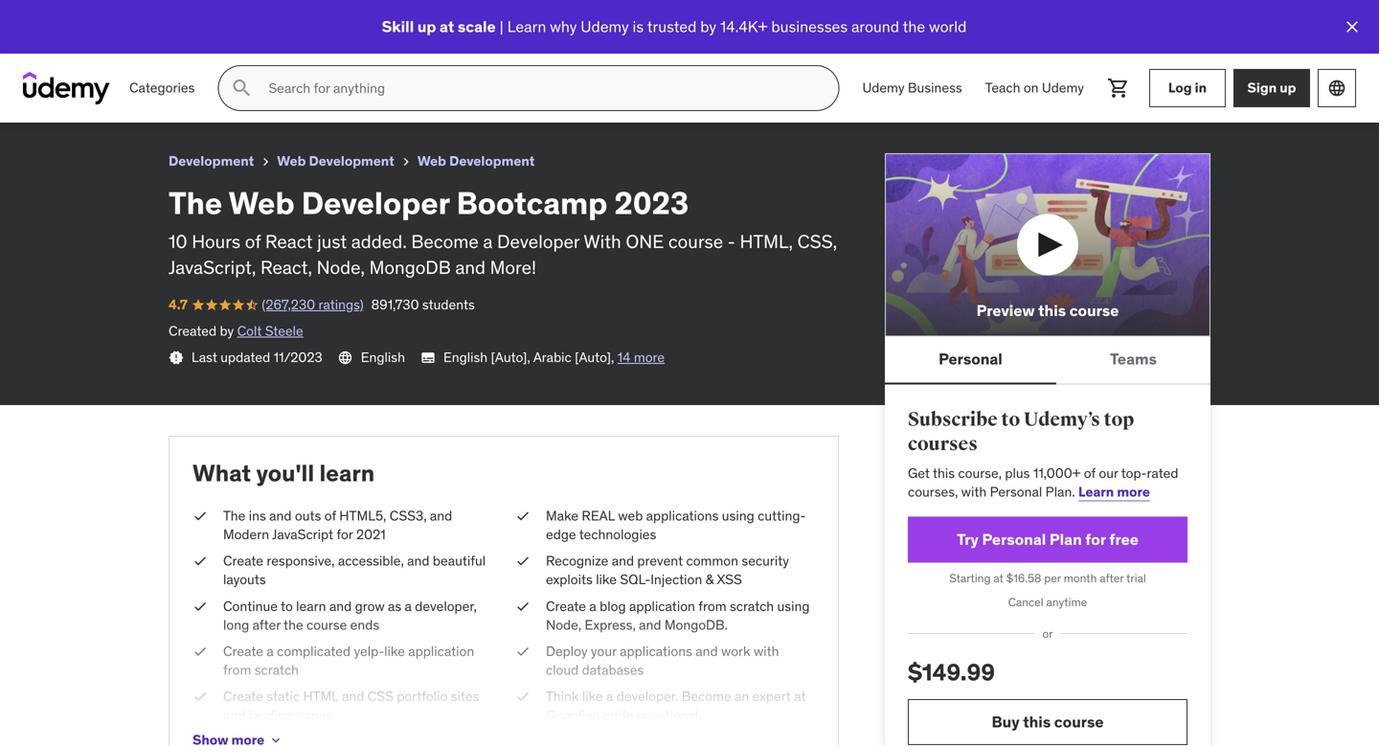 Task type: describe. For each thing, give the bounding box(es) containing it.
cloud
[[546, 662, 579, 679]]

preview
[[977, 301, 1035, 320]]

is
[[633, 17, 644, 36]]

sign
[[1248, 79, 1277, 96]]

1 horizontal spatial udemy
[[863, 79, 905, 96]]

at inside starting at $16.58 per month after trial cancel anytime
[[994, 571, 1004, 586]]

edge
[[546, 526, 576, 543]]

beautiful
[[433, 552, 486, 570]]

world
[[929, 17, 967, 36]]

,
[[611, 349, 614, 366]]

xsmall image for the ins and outs of html5, css3, and modern javascript for 2021
[[193, 507, 208, 525]]

try personal plan for free
[[957, 530, 1139, 549]]

2 vertical spatial personal
[[982, 530, 1046, 549]]

create responsive, accessible, and beautiful layouts
[[223, 552, 486, 588]]

teach
[[985, 79, 1021, 96]]

sites
[[451, 688, 479, 705]]

what
[[193, 459, 251, 488]]

deploy
[[546, 643, 588, 660]]

xsmall image for create responsive, accessible, and beautiful layouts
[[193, 552, 208, 571]]

a inside 'create a complicated yelp-like application from scratch'
[[267, 643, 274, 660]]

0 vertical spatial developer
[[302, 184, 450, 222]]

on
[[1024, 79, 1039, 96]]

shopping cart with 0 items image
[[1107, 77, 1130, 100]]

web for second web development link from right
[[277, 152, 306, 170]]

1 horizontal spatial developer
[[497, 230, 580, 253]]

0 vertical spatial the
[[903, 17, 925, 36]]

long
[[223, 616, 249, 634]]

node, inside create a blog application from scratch using node, express, and mongodb.
[[546, 616, 582, 634]]

english [auto], arabic [auto] , 14 more
[[443, 349, 665, 366]]

and inside the web developer bootcamp 2023 10 hours of react just added. become a developer with one course - html, css, javascript, react, node, mongodb and more!
[[455, 256, 486, 279]]

code
[[604, 707, 633, 724]]

just
[[317, 230, 347, 253]]

udemy image
[[23, 72, 110, 104]]

0 horizontal spatial by
[[220, 322, 234, 340]]

and left landing
[[223, 707, 246, 724]]

1 horizontal spatial 4.7
[[169, 296, 188, 313]]

course inside the web developer bootcamp 2023 10 hours of react just added. become a developer with one course - html, css, javascript, react, node, mongodb and more!
[[668, 230, 723, 253]]

businesses
[[771, 17, 848, 36]]

application inside 'create a complicated yelp-like application from scratch'
[[408, 643, 474, 660]]

this for get
[[933, 465, 955, 482]]

colt
[[237, 322, 262, 340]]

xsmall image down landing
[[268, 733, 284, 746]]

trusted
[[647, 17, 697, 36]]

developer,
[[415, 598, 477, 615]]

course inside button
[[1070, 301, 1119, 320]]

technologies
[[579, 526, 656, 543]]

[auto]
[[575, 349, 611, 366]]

your
[[591, 643, 617, 660]]

updated
[[221, 349, 270, 366]]

starting at $16.58 per month after trial cancel anytime
[[949, 571, 1146, 610]]

with inside deploy your applications and work with cloud databases
[[754, 643, 779, 660]]

what you'll learn
[[193, 459, 375, 488]]

close image
[[1343, 17, 1362, 36]]

$149.99
[[908, 658, 995, 687]]

development link
[[169, 149, 254, 173]]

applications inside make real web applications using cutting- edge technologies
[[646, 507, 719, 524]]

a inside the web developer bootcamp 2023 10 hours of react just added. become a developer with one course - html, css, javascript, react, node, mongodb and more!
[[483, 230, 493, 253]]

html5,
[[339, 507, 386, 524]]

the for ins
[[223, 507, 246, 524]]

bootcamp
[[457, 184, 608, 222]]

sign up link
[[1234, 69, 1310, 107]]

recognize
[[546, 552, 609, 570]]

try personal plan for free link
[[908, 517, 1188, 563]]

with
[[584, 230, 621, 253]]

to for continue
[[281, 598, 293, 615]]

[auto], arabic
[[491, 349, 572, 366]]

steele
[[265, 322, 303, 340]]

css
[[368, 688, 394, 705]]

learn for to
[[296, 598, 326, 615]]

rated
[[1147, 465, 1179, 482]]

at inside think like a developer.  become an expert at googling code questions!
[[794, 688, 806, 705]]

development for second web development link from right
[[309, 152, 394, 170]]

1 vertical spatial ratings)
[[318, 296, 364, 313]]

personal inside button
[[939, 349, 1003, 369]]

subscribe
[[908, 408, 998, 431]]

of inside the web developer bootcamp 2023 10 hours of react just added. become a developer with one course - html, css, javascript, react, node, mongodb and more!
[[245, 230, 261, 253]]

complicated
[[277, 643, 351, 660]]

0 vertical spatial at
[[440, 17, 454, 36]]

react
[[265, 230, 313, 253]]

and inside recognize and prevent common security exploits like sql-injection & xss
[[612, 552, 634, 570]]

of inside get this course, plus 11,000+ of our top-rated courses, with personal plan.
[[1084, 465, 1096, 482]]

or
[[1043, 626, 1053, 641]]

course inside continue to learn and grow as a developer, long after the course ends
[[307, 616, 347, 634]]

starting
[[949, 571, 991, 586]]

databases
[[582, 662, 644, 679]]

14 more button
[[618, 348, 665, 367]]

html
[[303, 688, 339, 705]]

xsmall image up added.
[[398, 154, 414, 170]]

2 web development from the left
[[417, 152, 535, 170]]

preview this course button
[[885, 153, 1211, 336]]

0 vertical spatial (267,230 ratings)
[[57, 33, 159, 51]]

0 horizontal spatial 4.7
[[15, 33, 34, 51]]

1 development from the left
[[169, 152, 254, 170]]

1 vertical spatial students
[[422, 296, 475, 313]]

per
[[1044, 571, 1061, 586]]

0 horizontal spatial more
[[634, 349, 665, 366]]

sql-
[[620, 571, 651, 588]]

and left css
[[342, 688, 364, 705]]

1 vertical spatial 891,730
[[371, 296, 419, 313]]

xsmall image for continue to learn and grow as a developer, long after the course ends
[[193, 597, 208, 616]]

plan
[[1050, 530, 1082, 549]]

colt steele link
[[237, 322, 303, 340]]

scratch inside create a blog application from scratch using node, express, and mongodb.
[[730, 598, 774, 615]]

and inside deploy your applications and work with cloud databases
[[696, 643, 718, 660]]

course inside $149.99 buy this course
[[1054, 712, 1104, 732]]

blog
[[600, 598, 626, 615]]

1 vertical spatial learn
[[1079, 483, 1114, 501]]

udemy's
[[1024, 408, 1100, 431]]

become inside think like a developer.  become an expert at googling code questions!
[[682, 688, 731, 705]]

english for english [auto], arabic [auto] , 14 more
[[443, 349, 488, 366]]

0 vertical spatial students
[[217, 33, 270, 51]]

choose a language image
[[1328, 79, 1347, 98]]

express,
[[585, 616, 636, 634]]

$149.99 buy this course
[[908, 658, 1104, 732]]

portfolio
[[397, 688, 448, 705]]

a inside think like a developer.  become an expert at googling code questions!
[[606, 688, 613, 705]]

up for sign
[[1280, 79, 1296, 96]]

questions!
[[636, 707, 699, 724]]

css3,
[[390, 507, 427, 524]]

css,
[[798, 230, 837, 253]]

googling
[[546, 707, 600, 724]]

0 horizontal spatial (267,230
[[57, 33, 110, 51]]

udemy business link
[[851, 65, 974, 111]]

buy
[[992, 712, 1020, 732]]

yelp-
[[354, 643, 384, 660]]

make
[[546, 507, 579, 524]]

learn more link
[[1079, 483, 1150, 501]]

0 vertical spatial 891,730 students
[[166, 33, 270, 51]]

1 vertical spatial (267,230
[[262, 296, 315, 313]]

subscribe to udemy's top courses
[[908, 408, 1134, 456]]

expert
[[753, 688, 791, 705]]

cutting-
[[758, 507, 806, 524]]

personal inside get this course, plus 11,000+ of our top-rated courses, with personal plan.
[[990, 483, 1042, 501]]

learn for you'll
[[319, 459, 375, 488]]

teams
[[1110, 349, 1157, 369]]

0 horizontal spatial udemy
[[581, 17, 629, 36]]

the inside continue to learn and grow as a developer, long after the course ends
[[284, 616, 303, 634]]



Task type: locate. For each thing, give the bounding box(es) containing it.
and left beautiful
[[407, 552, 430, 570]]

scratch inside 'create a complicated yelp-like application from scratch'
[[255, 662, 299, 679]]

from inside create a blog application from scratch using node, express, and mongodb.
[[699, 598, 727, 615]]

more right 14
[[634, 349, 665, 366]]

and inside create a blog application from scratch using node, express, and mongodb.
[[639, 616, 661, 634]]

(267,230 up steele
[[262, 296, 315, 313]]

submit search image
[[230, 77, 253, 100]]

1 horizontal spatial node,
[[546, 616, 582, 634]]

(267,230 ratings) up steele
[[262, 296, 364, 313]]

create up landing
[[223, 688, 263, 705]]

xsmall image left deploy
[[515, 642, 531, 661]]

14
[[618, 349, 631, 366]]

categories
[[129, 79, 195, 96]]

0 horizontal spatial development
[[169, 152, 254, 170]]

web development
[[277, 152, 394, 170], [417, 152, 535, 170]]

modern
[[223, 526, 269, 543]]

1 vertical spatial to
[[281, 598, 293, 615]]

scale
[[458, 17, 496, 36]]

4.7 up udemy image
[[15, 33, 34, 51]]

personal down preview
[[939, 349, 1003, 369]]

0 horizontal spatial students
[[217, 33, 270, 51]]

with down 'course,'
[[961, 483, 987, 501]]

make real web applications using cutting- edge technologies
[[546, 507, 806, 543]]

create up layouts
[[223, 552, 263, 570]]

0 horizontal spatial learn
[[507, 17, 546, 36]]

0 vertical spatial from
[[699, 598, 727, 615]]

&
[[706, 571, 714, 588]]

xsmall image left make at the bottom of the page
[[515, 507, 531, 525]]

try
[[957, 530, 979, 549]]

why
[[550, 17, 577, 36]]

0 vertical spatial by
[[700, 17, 717, 36]]

and up deploy your applications and work with cloud databases
[[639, 616, 661, 634]]

2 development from the left
[[309, 152, 394, 170]]

up for skill
[[417, 17, 436, 36]]

development down the submit search icon
[[169, 152, 254, 170]]

(267,230 ratings) up udemy image
[[57, 33, 159, 51]]

0 vertical spatial learn
[[507, 17, 546, 36]]

create for create a blog application from scratch using node, express, and mongodb.
[[546, 598, 586, 615]]

anytime
[[1046, 595, 1087, 610]]

developer up added.
[[302, 184, 450, 222]]

1 horizontal spatial 891,730
[[371, 296, 419, 313]]

ratings) up categories
[[114, 33, 159, 51]]

xsmall image for think like a developer.  become an expert at googling code questions!
[[515, 687, 531, 706]]

1 english from the left
[[361, 349, 405, 366]]

real
[[582, 507, 615, 524]]

0 vertical spatial up
[[417, 17, 436, 36]]

2 horizontal spatial udemy
[[1042, 79, 1084, 96]]

personal button
[[885, 336, 1056, 382]]

development
[[169, 152, 254, 170], [309, 152, 394, 170], [449, 152, 535, 170]]

by
[[700, 17, 717, 36], [220, 322, 234, 340]]

become left an
[[682, 688, 731, 705]]

pages
[[296, 707, 333, 724]]

last
[[192, 349, 217, 366]]

1 horizontal spatial web development link
[[417, 149, 535, 173]]

learn more
[[1079, 483, 1150, 501]]

learn up complicated
[[296, 598, 326, 615]]

work
[[721, 643, 751, 660]]

and left grow
[[329, 598, 352, 615]]

think
[[546, 688, 579, 705]]

of right "outs"
[[324, 507, 336, 524]]

4.7
[[15, 33, 34, 51], [169, 296, 188, 313]]

this inside button
[[1038, 301, 1066, 320]]

1 horizontal spatial the
[[223, 507, 246, 524]]

recognize and prevent common security exploits like sql-injection & xss
[[546, 552, 789, 588]]

0 horizontal spatial web development link
[[277, 149, 394, 173]]

a up the more!
[[483, 230, 493, 253]]

0 horizontal spatial ratings)
[[114, 33, 159, 51]]

english right course language icon
[[361, 349, 405, 366]]

0 horizontal spatial up
[[417, 17, 436, 36]]

a inside create a blog application from scratch using node, express, and mongodb.
[[589, 598, 597, 615]]

injection
[[651, 571, 702, 588]]

1 horizontal spatial (267,230 ratings)
[[262, 296, 364, 313]]

this inside $149.99 buy this course
[[1023, 712, 1051, 732]]

1 web development link from the left
[[277, 149, 394, 173]]

0 vertical spatial of
[[245, 230, 261, 253]]

2 horizontal spatial development
[[449, 152, 535, 170]]

1 vertical spatial the
[[223, 507, 246, 524]]

web inside the web developer bootcamp 2023 10 hours of react just added. become a developer with one course - html, css, javascript, react, node, mongodb and more!
[[229, 184, 295, 222]]

node, inside the web developer bootcamp 2023 10 hours of react just added. become a developer with one course - html, css, javascript, react, node, mongodb and more!
[[317, 256, 365, 279]]

2 english from the left
[[443, 349, 488, 366]]

using inside make real web applications using cutting- edge technologies
[[722, 507, 755, 524]]

cancel
[[1008, 595, 1044, 610]]

4.7 up created
[[169, 296, 188, 313]]

1 horizontal spatial to
[[1001, 408, 1020, 431]]

1 horizontal spatial 891,730 students
[[371, 296, 475, 313]]

a up code
[[606, 688, 613, 705]]

english for english
[[361, 349, 405, 366]]

0 vertical spatial learn
[[319, 459, 375, 488]]

1 horizontal spatial more
[[1117, 483, 1150, 501]]

in
[[1195, 79, 1207, 96]]

0 vertical spatial scratch
[[730, 598, 774, 615]]

using down security
[[777, 598, 810, 615]]

1 horizontal spatial for
[[1085, 530, 1106, 549]]

of left our at right bottom
[[1084, 465, 1096, 482]]

udemy left is
[[581, 17, 629, 36]]

1 vertical spatial after
[[252, 616, 281, 634]]

1 vertical spatial become
[[682, 688, 731, 705]]

1 vertical spatial with
[[754, 643, 779, 660]]

after left trial
[[1100, 571, 1124, 586]]

to inside continue to learn and grow as a developer, long after the course ends
[[281, 598, 293, 615]]

create for create a complicated yelp-like application from scratch
[[223, 643, 263, 660]]

1 horizontal spatial after
[[1100, 571, 1124, 586]]

a right as
[[405, 598, 412, 615]]

create for create responsive, accessible, and beautiful layouts
[[223, 552, 263, 570]]

1 vertical spatial application
[[408, 643, 474, 660]]

exploits
[[546, 571, 593, 588]]

trial
[[1127, 571, 1146, 586]]

create
[[223, 552, 263, 570], [546, 598, 586, 615], [223, 643, 263, 660], [223, 688, 263, 705]]

learn up the html5,
[[319, 459, 375, 488]]

(267,230 up udemy image
[[57, 33, 110, 51]]

udemy left business
[[863, 79, 905, 96]]

1 vertical spatial 4.7
[[169, 296, 188, 313]]

tab list containing personal
[[885, 336, 1211, 384]]

by left colt
[[220, 322, 234, 340]]

development up just
[[309, 152, 394, 170]]

1 horizontal spatial ratings)
[[318, 296, 364, 313]]

of inside the ins and outs of html5, css3, and modern javascript for 2021
[[324, 507, 336, 524]]

xsmall image for last updated 11/2023
[[169, 350, 184, 365]]

for left free
[[1085, 530, 1106, 549]]

log in link
[[1149, 69, 1226, 107]]

xsmall image for create static html and css portfolio sites and landing pages
[[193, 687, 208, 706]]

like inside think like a developer.  become an expert at googling code questions!
[[582, 688, 603, 705]]

teams button
[[1056, 336, 1211, 382]]

0 horizontal spatial web development
[[277, 152, 394, 170]]

xsmall image
[[258, 154, 273, 170], [169, 350, 184, 365], [193, 507, 208, 525], [193, 552, 208, 571], [515, 552, 531, 571], [193, 597, 208, 616], [515, 597, 531, 616], [193, 642, 208, 661], [193, 687, 208, 706], [515, 687, 531, 706]]

this right preview
[[1038, 301, 1066, 320]]

1 horizontal spatial application
[[629, 598, 695, 615]]

categories button
[[118, 65, 206, 111]]

891,730 up categories
[[166, 33, 214, 51]]

and inside create responsive, accessible, and beautiful layouts
[[407, 552, 430, 570]]

0 vertical spatial become
[[411, 230, 479, 253]]

891,730
[[166, 33, 214, 51], [371, 296, 419, 313]]

this inside get this course, plus 11,000+ of our top-rated courses, with personal plan.
[[933, 465, 955, 482]]

development up bootcamp
[[449, 152, 535, 170]]

|
[[500, 17, 504, 36]]

1 vertical spatial more
[[1117, 483, 1150, 501]]

1 vertical spatial like
[[384, 643, 405, 660]]

using left cutting-
[[722, 507, 755, 524]]

application inside create a blog application from scratch using node, express, and mongodb.
[[629, 598, 695, 615]]

learn
[[507, 17, 546, 36], [1079, 483, 1114, 501]]

one
[[626, 230, 664, 253]]

udemy right on
[[1042, 79, 1084, 96]]

891,730 down the mongodb
[[371, 296, 419, 313]]

web development up bootcamp
[[417, 152, 535, 170]]

1 web development from the left
[[277, 152, 394, 170]]

html,
[[740, 230, 793, 253]]

1 horizontal spatial from
[[699, 598, 727, 615]]

and up sql-
[[612, 552, 634, 570]]

web development up just
[[277, 152, 394, 170]]

at left the $16.58
[[994, 571, 1004, 586]]

891,730 students
[[166, 33, 270, 51], [371, 296, 475, 313]]

create inside create responsive, accessible, and beautiful layouts
[[223, 552, 263, 570]]

like inside 'create a complicated yelp-like application from scratch'
[[384, 643, 405, 660]]

like up the blog
[[596, 571, 617, 588]]

think like a developer.  become an expert at googling code questions!
[[546, 688, 806, 724]]

development for 1st web development link from right
[[449, 152, 535, 170]]

1 vertical spatial of
[[1084, 465, 1096, 482]]

1 horizontal spatial (267,230
[[262, 296, 315, 313]]

1 horizontal spatial up
[[1280, 79, 1296, 96]]

1 vertical spatial by
[[220, 322, 234, 340]]

after inside continue to learn and grow as a developer, long after the course ends
[[252, 616, 281, 634]]

teach on udemy link
[[974, 65, 1096, 111]]

xsmall image for create a complicated yelp-like application from scratch
[[193, 642, 208, 661]]

0 vertical spatial after
[[1100, 571, 1124, 586]]

0 vertical spatial personal
[[939, 349, 1003, 369]]

web
[[277, 152, 306, 170], [417, 152, 446, 170], [229, 184, 295, 222]]

skill
[[382, 17, 414, 36]]

at left scale
[[440, 17, 454, 36]]

0 horizontal spatial with
[[754, 643, 779, 660]]

xsmall image for create a blog application from scratch using node, express, and mongodb.
[[515, 597, 531, 616]]

3 development from the left
[[449, 152, 535, 170]]

2 vertical spatial at
[[794, 688, 806, 705]]

0 vertical spatial node,
[[317, 256, 365, 279]]

month
[[1064, 571, 1097, 586]]

more down top-
[[1117, 483, 1150, 501]]

created
[[169, 322, 217, 340]]

course up complicated
[[307, 616, 347, 634]]

create down exploits
[[546, 598, 586, 615]]

2 web development link from the left
[[417, 149, 535, 173]]

xsmall image for recognize and prevent common security exploits like sql-injection & xss
[[515, 552, 531, 571]]

this up courses,
[[933, 465, 955, 482]]

after down continue
[[252, 616, 281, 634]]

course language image
[[338, 350, 353, 365]]

create static html and css portfolio sites and landing pages
[[223, 688, 479, 724]]

course left - on the right top of the page
[[668, 230, 723, 253]]

scratch up static
[[255, 662, 299, 679]]

course
[[668, 230, 723, 253], [1070, 301, 1119, 320], [307, 616, 347, 634], [1054, 712, 1104, 732]]

14.4k+
[[720, 17, 768, 36]]

1 horizontal spatial at
[[794, 688, 806, 705]]

and down mongodb.
[[696, 643, 718, 660]]

business
[[908, 79, 962, 96]]

grow
[[355, 598, 385, 615]]

responsive,
[[267, 552, 335, 570]]

1 vertical spatial this
[[933, 465, 955, 482]]

web development link up bootcamp
[[417, 149, 535, 173]]

as
[[388, 598, 401, 615]]

applications up prevent
[[646, 507, 719, 524]]

create a blog application from scratch using node, express, and mongodb.
[[546, 598, 810, 634]]

2 vertical spatial like
[[582, 688, 603, 705]]

at right expert
[[794, 688, 806, 705]]

applications down create a blog application from scratch using node, express, and mongodb.
[[620, 643, 692, 660]]

by left 14.4k+
[[700, 17, 717, 36]]

to inside subscribe to udemy's top courses
[[1001, 408, 1020, 431]]

a inside continue to learn and grow as a developer, long after the course ends
[[405, 598, 412, 615]]

0 vertical spatial 4.7
[[15, 33, 34, 51]]

applications
[[646, 507, 719, 524], [620, 643, 692, 660]]

2 horizontal spatial of
[[1084, 465, 1096, 482]]

xss
[[717, 571, 742, 588]]

applications inside deploy your applications and work with cloud databases
[[620, 643, 692, 660]]

xsmall image
[[398, 154, 414, 170], [515, 507, 531, 525], [515, 642, 531, 661], [268, 733, 284, 746]]

a left complicated
[[267, 643, 274, 660]]

and right ins on the left of the page
[[269, 507, 292, 524]]

and inside continue to learn and grow as a developer, long after the course ends
[[329, 598, 352, 615]]

Search for anything text field
[[265, 72, 816, 104]]

teach on udemy
[[985, 79, 1084, 96]]

courses
[[908, 432, 978, 456]]

1 vertical spatial up
[[1280, 79, 1296, 96]]

javascript
[[272, 526, 333, 543]]

create for create static html and css portfolio sites and landing pages
[[223, 688, 263, 705]]

log in
[[1168, 79, 1207, 96]]

using inside create a blog application from scratch using node, express, and mongodb.
[[777, 598, 810, 615]]

tab list
[[885, 336, 1211, 384]]

application down injection
[[629, 598, 695, 615]]

ratings) up course language icon
[[318, 296, 364, 313]]

create inside 'create a complicated yelp-like application from scratch'
[[223, 643, 263, 660]]

closed captions image
[[420, 350, 436, 365]]

1 vertical spatial 891,730 students
[[371, 296, 475, 313]]

0 horizontal spatial node,
[[317, 256, 365, 279]]

2 vertical spatial this
[[1023, 712, 1051, 732]]

ins
[[249, 507, 266, 524]]

0 vertical spatial to
[[1001, 408, 1020, 431]]

1 horizontal spatial students
[[422, 296, 475, 313]]

from up mongodb.
[[699, 598, 727, 615]]

around
[[852, 17, 899, 36]]

0 horizontal spatial from
[[223, 662, 251, 679]]

after inside starting at $16.58 per month after trial cancel anytime
[[1100, 571, 1124, 586]]

1 vertical spatial using
[[777, 598, 810, 615]]

0 horizontal spatial english
[[361, 349, 405, 366]]

this right buy
[[1023, 712, 1051, 732]]

plus
[[1005, 465, 1030, 482]]

0 horizontal spatial to
[[281, 598, 293, 615]]

create inside create a blog application from scratch using node, express, and mongodb.
[[546, 598, 586, 615]]

plan.
[[1046, 483, 1075, 501]]

-
[[728, 230, 736, 253]]

like
[[596, 571, 617, 588], [384, 643, 405, 660], [582, 688, 603, 705]]

1 horizontal spatial development
[[309, 152, 394, 170]]

log
[[1168, 79, 1192, 96]]

0 vertical spatial application
[[629, 598, 695, 615]]

application down developer,
[[408, 643, 474, 660]]

the left world on the right top of page
[[903, 17, 925, 36]]

0 horizontal spatial of
[[245, 230, 261, 253]]

web
[[618, 507, 643, 524]]

0 horizontal spatial become
[[411, 230, 479, 253]]

scratch down the 'xss' in the right bottom of the page
[[730, 598, 774, 615]]

learn inside continue to learn and grow as a developer, long after the course ends
[[296, 598, 326, 615]]

create inside create static html and css portfolio sites and landing pages
[[223, 688, 263, 705]]

with inside get this course, plus 11,000+ of our top-rated courses, with personal plan.
[[961, 483, 987, 501]]

1 horizontal spatial by
[[700, 17, 717, 36]]

mongodb
[[369, 256, 451, 279]]

create down long
[[223, 643, 263, 660]]

free
[[1110, 530, 1139, 549]]

top
[[1104, 408, 1134, 431]]

1 vertical spatial at
[[994, 571, 1004, 586]]

learn down our at right bottom
[[1079, 483, 1114, 501]]

0 vertical spatial 891,730
[[166, 33, 214, 51]]

learn right | at the top left of the page
[[507, 17, 546, 36]]

this for preview
[[1038, 301, 1066, 320]]

0 horizontal spatial application
[[408, 643, 474, 660]]

from inside 'create a complicated yelp-like application from scratch'
[[223, 662, 251, 679]]

like up googling on the left bottom
[[582, 688, 603, 705]]

for down the html5,
[[337, 526, 353, 543]]

and left the more!
[[455, 256, 486, 279]]

students down the mongodb
[[422, 296, 475, 313]]

1 vertical spatial (267,230 ratings)
[[262, 296, 364, 313]]

to
[[1001, 408, 1020, 431], [281, 598, 293, 615]]

common
[[686, 552, 738, 570]]

1 horizontal spatial web development
[[417, 152, 535, 170]]

an
[[735, 688, 749, 705]]

course right buy
[[1054, 712, 1104, 732]]

1 horizontal spatial with
[[961, 483, 987, 501]]

0 horizontal spatial scratch
[[255, 662, 299, 679]]

1 vertical spatial node,
[[546, 616, 582, 634]]

0 vertical spatial (267,230
[[57, 33, 110, 51]]

get
[[908, 465, 930, 482]]

from down long
[[223, 662, 251, 679]]

the for web
[[169, 184, 222, 222]]

node, up deploy
[[546, 616, 582, 634]]

the inside the ins and outs of html5, css3, and modern javascript for 2021
[[223, 507, 246, 524]]

the inside the web developer bootcamp 2023 10 hours of react just added. become a developer with one course - html, css, javascript, react, node, mongodb and more!
[[169, 184, 222, 222]]

node, down just
[[317, 256, 365, 279]]

and right css3,
[[430, 507, 452, 524]]

udemy
[[581, 17, 629, 36], [863, 79, 905, 96], [1042, 79, 1084, 96]]

courses,
[[908, 483, 958, 501]]

the ins and outs of html5, css3, and modern javascript for 2021
[[223, 507, 452, 543]]

2 horizontal spatial at
[[994, 571, 1004, 586]]

0 vertical spatial applications
[[646, 507, 719, 524]]

891,730 students down the mongodb
[[371, 296, 475, 313]]

with right work
[[754, 643, 779, 660]]

the up 10
[[169, 184, 222, 222]]

for inside the ins and outs of html5, css3, and modern javascript for 2021
[[337, 526, 353, 543]]

a left the blog
[[589, 598, 597, 615]]

accessible,
[[338, 552, 404, 570]]

become inside the web developer bootcamp 2023 10 hours of react just added. become a developer with one course - html, css, javascript, react, node, mongodb and more!
[[411, 230, 479, 253]]

personal down plus in the right of the page
[[990, 483, 1042, 501]]

0 horizontal spatial the
[[169, 184, 222, 222]]

udemy business
[[863, 79, 962, 96]]

course up teams
[[1070, 301, 1119, 320]]

891,730 students up the submit search icon
[[166, 33, 270, 51]]

web for 1st web development link from right
[[417, 152, 446, 170]]

0 horizontal spatial 891,730
[[166, 33, 214, 51]]

like down as
[[384, 643, 405, 660]]

1 horizontal spatial of
[[324, 507, 336, 524]]

to for subscribe
[[1001, 408, 1020, 431]]

0 vertical spatial this
[[1038, 301, 1066, 320]]

up right sign
[[1280, 79, 1296, 96]]

scratch
[[730, 598, 774, 615], [255, 662, 299, 679]]

1 horizontal spatial the
[[903, 17, 925, 36]]

like inside recognize and prevent common security exploits like sql-injection & xss
[[596, 571, 617, 588]]

last updated 11/2023
[[192, 349, 323, 366]]

the up complicated
[[284, 616, 303, 634]]

developer up the more!
[[497, 230, 580, 253]]

1 horizontal spatial english
[[443, 349, 488, 366]]

of left react
[[245, 230, 261, 253]]

to left udemy's
[[1001, 408, 1020, 431]]

personal up the $16.58
[[982, 530, 1046, 549]]

the web developer bootcamp 2023 10 hours of react just added. become a developer with one course - html, css, javascript, react, node, mongodb and more!
[[169, 184, 837, 279]]

the up 'modern'
[[223, 507, 246, 524]]

english right closed captions image
[[443, 349, 488, 366]]

create a complicated yelp-like application from scratch
[[223, 643, 474, 679]]

students up the submit search icon
[[217, 33, 270, 51]]



Task type: vqa. For each thing, say whether or not it's contained in the screenshot.
the Masterclass:
no



